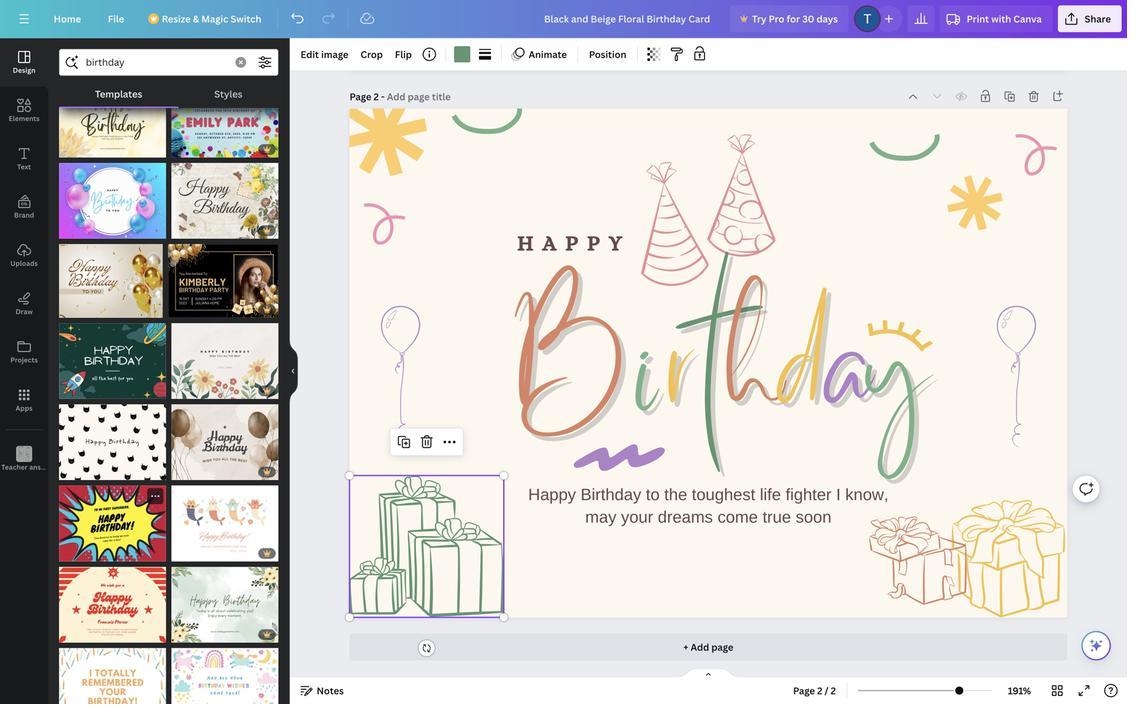 Task type: locate. For each thing, give the bounding box(es) containing it.
draw
[[16, 307, 33, 317]]

crop
[[361, 48, 383, 61]]

days
[[817, 12, 839, 25]]

resize & magic switch
[[162, 12, 262, 25]]

come
[[718, 508, 759, 527]]

yellow watercolor happy birthday card image
[[59, 82, 166, 158]]

for
[[787, 12, 801, 25]]

2 left '/' on the bottom right of the page
[[818, 685, 823, 698]]

know,
[[846, 486, 889, 504]]

;
[[23, 464, 25, 472]]

share
[[1086, 12, 1112, 25]]

colorful watercolor floral happy birthday card group
[[172, 315, 279, 399]]

page left '/' on the bottom right of the page
[[794, 685, 816, 698]]

keys
[[55, 463, 70, 472]]

t
[[697, 241, 724, 495]]

templates
[[95, 88, 142, 100]]

your
[[622, 508, 654, 527]]

apps
[[16, 404, 33, 413]]

to
[[646, 486, 660, 504]]

+ add page
[[684, 641, 734, 654]]

happy
[[529, 486, 577, 504]]

pastel colorful cute mermaids birthday greeting card image
[[172, 486, 279, 562]]

green & white watercolor simple floral happy birthday card group
[[172, 560, 279, 644]]

#5b9670 image
[[454, 46, 471, 62]]

teacher
[[1, 463, 28, 472]]

0 horizontal spatial page
[[350, 90, 372, 103]]

styles button
[[178, 81, 279, 107]]

-
[[381, 90, 385, 103]]

home link
[[43, 5, 92, 32]]

print
[[967, 12, 990, 25]]

2 left -
[[374, 90, 379, 103]]

2 horizontal spatial 2
[[831, 685, 837, 698]]

i r t h d a y
[[639, 241, 934, 495]]

black and gold elegant birthday party invitation card image
[[168, 244, 279, 318]]

happy
[[518, 231, 631, 255]]

i
[[837, 486, 841, 504]]

teacher answer keys
[[1, 463, 70, 472]]

page 2 -
[[350, 90, 387, 103]]

cream and red minimalist happy birthday card image
[[59, 568, 166, 644]]

green illustrated happy birthday space card group
[[59, 315, 166, 399]]

2 right '/' on the bottom right of the page
[[831, 685, 837, 698]]

life
[[760, 486, 782, 504]]

brand
[[14, 211, 34, 220]]

1 vertical spatial page
[[794, 685, 816, 698]]

edit image
[[301, 48, 349, 61]]

true
[[763, 508, 792, 527]]

1 horizontal spatial 2
[[818, 685, 823, 698]]

styles
[[214, 88, 243, 100]]

blue vivid happy birthday greeting card image
[[59, 163, 166, 239]]

cream and red minimalist happy birthday card group
[[59, 560, 166, 644]]

classic elegant floral birthday card image
[[172, 163, 279, 239]]

0 horizontal spatial 2
[[374, 90, 379, 103]]

0 vertical spatial page
[[350, 90, 372, 103]]

pastel colorful cute mermaids birthday greeting card group
[[172, 478, 279, 562]]

apps button
[[0, 377, 48, 425]]

show pages image
[[677, 669, 741, 679]]

toughest
[[692, 486, 756, 504]]

pro
[[769, 12, 785, 25]]

black and gold elegant birthday party invitation card group
[[168, 236, 279, 318]]

page left -
[[350, 90, 372, 103]]

flip button
[[390, 44, 418, 65]]

2
[[374, 90, 379, 103], [818, 685, 823, 698], [831, 685, 837, 698]]

may your dreams come true soon
[[586, 508, 832, 527]]

uploads
[[10, 259, 38, 268]]

colorful watercolor floral happy birthday card image
[[172, 323, 279, 399]]

canva assistant image
[[1089, 638, 1105, 655]]

Use 5+ words to describe... search field
[[86, 50, 228, 75]]

answer
[[29, 463, 53, 472]]

page inside page 2 / 2 button
[[794, 685, 816, 698]]

page
[[712, 641, 734, 654]]

share button
[[1059, 5, 1123, 32]]

kid friend birthday party invitation card simple fun cute group
[[172, 82, 279, 158]]

1 horizontal spatial page
[[794, 685, 816, 698]]

colorful magical unicorn birthday greeting card group
[[172, 641, 279, 705]]

design button
[[0, 38, 48, 87]]

birthday
[[581, 486, 642, 504]]

y
[[868, 241, 934, 495]]

projects button
[[0, 328, 48, 377]]

green illustrated happy birthday space card image
[[59, 323, 166, 399]]

hide image
[[289, 339, 298, 404]]

gold minimalist happy birthday card group
[[59, 236, 163, 318]]

30
[[803, 12, 815, 25]]

birthday candles border card group
[[59, 641, 166, 705]]

brand button
[[0, 183, 48, 232]]

resize
[[162, 12, 191, 25]]

may
[[586, 508, 617, 527]]

uploads button
[[0, 232, 48, 280]]

page
[[350, 90, 372, 103], [794, 685, 816, 698]]

try
[[753, 12, 767, 25]]

projects
[[10, 356, 38, 365]]



Task type: describe. For each thing, give the bounding box(es) containing it.
elements
[[9, 114, 40, 123]]

birthday candles border card image
[[59, 649, 166, 705]]

page for page 2 / 2
[[794, 685, 816, 698]]

+
[[684, 641, 689, 654]]

try pro for 30 days button
[[730, 5, 849, 32]]

191% button
[[998, 681, 1042, 702]]

Design title text field
[[534, 5, 725, 32]]

b
[[510, 231, 630, 484]]

design
[[13, 66, 35, 75]]

position button
[[584, 44, 632, 65]]

edit image button
[[295, 44, 354, 65]]

classic elegant floral birthday card group
[[172, 155, 279, 239]]

yellow watercolor happy birthday card group
[[59, 82, 166, 158]]

fighter
[[786, 486, 832, 504]]

a
[[829, 241, 875, 495]]

templates button
[[59, 81, 178, 107]]

add
[[691, 641, 710, 654]]

try pro for 30 days
[[753, 12, 839, 25]]

d
[[780, 241, 826, 495]]

happy birthday to the toughest life fighter i know,
[[529, 486, 889, 504]]

edit
[[301, 48, 319, 61]]

image
[[321, 48, 349, 61]]

with
[[992, 12, 1012, 25]]

page for page 2 -
[[350, 90, 372, 103]]

canva
[[1014, 12, 1043, 25]]

page 2 / 2
[[794, 685, 837, 698]]

red, yellow and blue superhero comics dad birthday card group
[[59, 486, 166, 562]]

magic
[[201, 12, 229, 25]]

Page title text field
[[387, 90, 452, 103]]

file button
[[97, 5, 135, 32]]

elements button
[[0, 87, 48, 135]]

switch
[[231, 12, 262, 25]]

dreams
[[658, 508, 714, 527]]

file
[[108, 12, 124, 25]]

home
[[54, 12, 81, 25]]

#5b9670 image
[[454, 46, 471, 62]]

the
[[665, 486, 688, 504]]

text
[[17, 162, 31, 172]]

kid friend birthday party invitation card simple fun cute image
[[172, 82, 279, 158]]

r
[[665, 241, 691, 495]]

main menu bar
[[0, 0, 1128, 38]]

2 for -
[[374, 90, 379, 103]]

gold minimalist happy birthday card image
[[59, 244, 163, 318]]

text button
[[0, 135, 48, 183]]

animate
[[529, 48, 567, 61]]

green & white watercolor simple floral happy birthday card image
[[172, 568, 279, 644]]

colorful magical unicorn birthday greeting card image
[[172, 649, 279, 705]]

191%
[[1009, 685, 1032, 698]]

side panel tab list
[[0, 38, 70, 484]]

crop button
[[355, 44, 388, 65]]

beige brown watercolor festive happy birthday greeting card image
[[172, 405, 279, 481]]

print with canva button
[[941, 5, 1053, 32]]

animate button
[[508, 44, 573, 65]]

h
[[727, 241, 786, 495]]

draw button
[[0, 280, 48, 328]]

soon
[[796, 508, 832, 527]]

free cute modern hand drawn cat birthday card image
[[59, 405, 166, 481]]

position
[[589, 48, 627, 61]]

i
[[639, 241, 665, 495]]

page 2 / 2 button
[[788, 681, 842, 702]]

notes
[[317, 685, 344, 698]]

2 for /
[[818, 685, 823, 698]]

free cute modern hand drawn cat birthday card group
[[59, 397, 166, 481]]

beige brown watercolor festive happy birthday greeting card group
[[172, 397, 279, 481]]

&
[[193, 12, 199, 25]]

/
[[825, 685, 829, 698]]

resize & magic switch button
[[140, 5, 272, 32]]

red, yellow and blue superhero comics dad birthday card image
[[59, 486, 166, 562]]

notes button
[[295, 681, 349, 702]]

print with canva
[[967, 12, 1043, 25]]

blue vivid happy birthday greeting card group
[[59, 155, 166, 239]]

flip
[[395, 48, 412, 61]]

+ add page button
[[350, 634, 1068, 661]]



Task type: vqa. For each thing, say whether or not it's contained in the screenshot.
v
no



